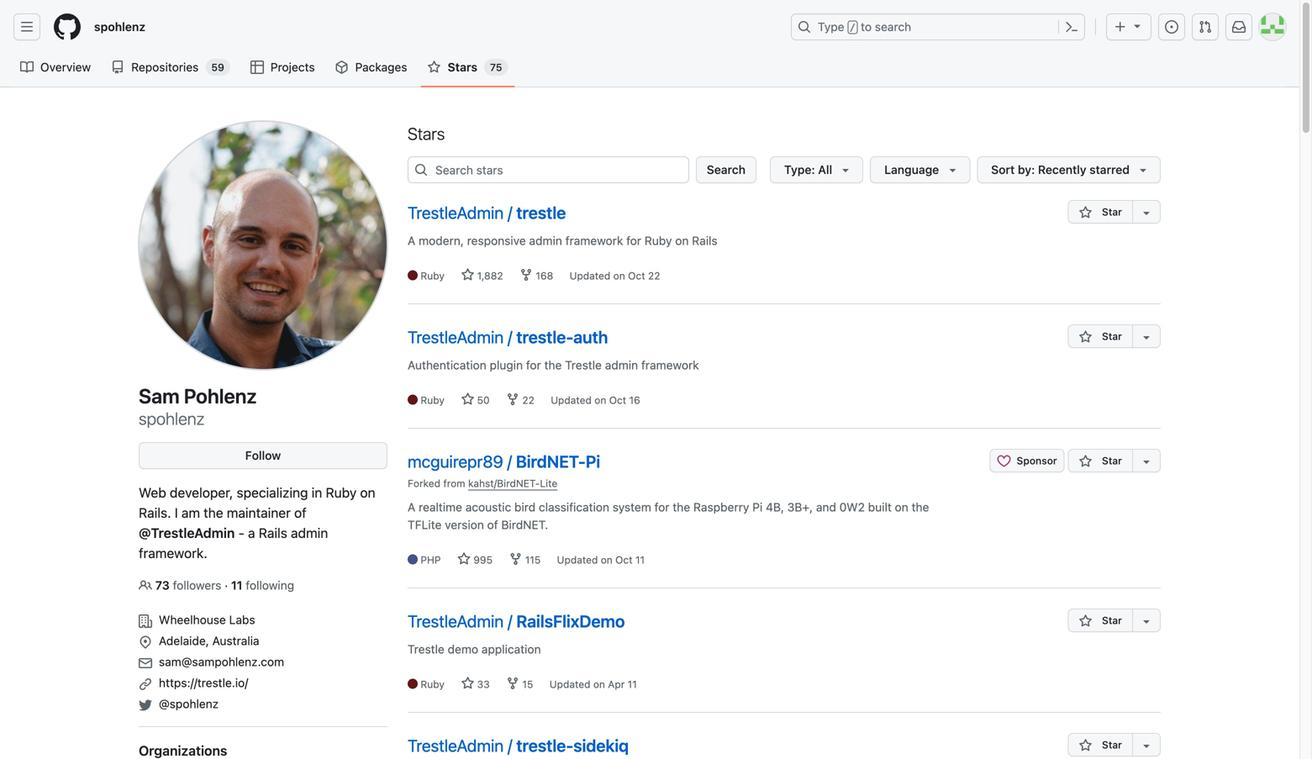Task type: locate. For each thing, give the bounding box(es) containing it.
trestleadmin down 33 link
[[408, 736, 504, 756]]

pi inside mcguirepr89 / birdnet-pi forked from kahst/birdnet-lite
[[586, 452, 601, 471]]

star button for trestleadmin / trestle-sidekiq
[[1069, 733, 1133, 757]]

spohlenz up repo image
[[94, 20, 146, 34]]

/ for trestleadmin / trestle-auth
[[508, 327, 513, 347]]

star image
[[428, 61, 441, 74], [1080, 206, 1093, 220], [461, 268, 475, 282], [1080, 331, 1093, 344], [457, 553, 471, 566], [461, 677, 475, 690], [1080, 739, 1093, 753]]

mail image
[[139, 657, 152, 670]]

language button
[[871, 156, 971, 183]]

classification
[[539, 500, 610, 514]]

0 horizontal spatial pi
[[586, 452, 601, 471]]

/
[[850, 22, 856, 34], [508, 203, 513, 222], [508, 327, 513, 347], [507, 452, 512, 471], [508, 611, 513, 631], [508, 736, 513, 756]]

the
[[545, 358, 562, 372], [673, 500, 691, 514], [912, 500, 930, 514], [204, 505, 223, 521]]

kahst/birdnet-lite link
[[468, 478, 558, 489]]

star button for trestleadmin / trestle-auth
[[1069, 325, 1133, 348]]

rails down search button on the top of page
[[692, 234, 718, 248]]

1 vertical spatial 22
[[520, 394, 538, 406]]

updated down a modern, responsive admin framework for ruby on rails
[[570, 270, 611, 282]]

plus image
[[1114, 20, 1128, 34]]

updated on oct 11
[[557, 554, 645, 566]]

the left raspberry
[[673, 500, 691, 514]]

3 add this repository to a list image from the top
[[1140, 615, 1154, 628]]

/ inside mcguirepr89 / birdnet-pi forked from kahst/birdnet-lite
[[507, 452, 512, 471]]

2 vertical spatial 11
[[628, 679, 637, 690]]

1 vertical spatial add this repository to a list image
[[1140, 455, 1154, 468]]

2 horizontal spatial triangle down image
[[1131, 19, 1145, 32]]

ruby down the modern, on the top left of page
[[421, 270, 445, 282]]

am
[[182, 505, 200, 521]]

0 horizontal spatial for
[[526, 358, 541, 372]]

updated for trestle-
[[551, 394, 592, 406]]

stars up search icon
[[408, 124, 445, 143]]

1 horizontal spatial rails
[[692, 234, 718, 248]]

updated right '15' on the left bottom of page
[[550, 679, 591, 690]]

/ for trestleadmin / trestle
[[508, 203, 513, 222]]

0 horizontal spatial admin
[[291, 525, 328, 541]]

admin for - a rails admin framework.
[[291, 525, 328, 541]]

0 horizontal spatial rails
[[259, 525, 287, 541]]

trestle- up "authentication plugin for the trestle admin framework"
[[517, 327, 574, 347]]

triangle down image
[[1137, 163, 1151, 177]]

1 vertical spatial admin
[[605, 358, 638, 372]]

1 horizontal spatial trestle
[[565, 358, 602, 372]]

git pull request image
[[1199, 20, 1213, 34]]

raspberry
[[694, 500, 750, 514]]

/ up plugin
[[508, 327, 513, 347]]

15
[[520, 679, 536, 690]]

1 horizontal spatial pi
[[753, 500, 763, 514]]

star button for trestleadmin / railsflixdemo
[[1069, 609, 1133, 632]]

location image
[[139, 636, 152, 649]]

updated down "authentication plugin for the trestle admin framework"
[[551, 394, 592, 406]]

11 right ·
[[231, 579, 243, 592]]

a for a modern, responsive admin framework for ruby on rails
[[408, 234, 416, 248]]

fork image right '995'
[[509, 553, 523, 566]]

a inside a realtime acoustic bird classification system for the raspberry pi 4b, 3b+, and 0w2 built on the tflite version of birdnet.
[[408, 500, 416, 514]]

triangle down image right language
[[946, 163, 960, 177]]

1 trestleadmin from the top
[[408, 203, 504, 222]]

birdnet.
[[502, 518, 549, 532]]

115
[[523, 554, 544, 566]]

1 vertical spatial add this repository to a list image
[[1140, 739, 1154, 753]]

1 horizontal spatial stars
[[448, 60, 478, 74]]

and
[[817, 500, 837, 514]]

australia
[[212, 634, 260, 648]]

triangle down image right plus image on the right of page
[[1131, 19, 1145, 32]]

type
[[818, 20, 845, 34]]

updated
[[570, 270, 611, 282], [551, 394, 592, 406], [557, 554, 598, 566], [550, 679, 591, 690]]

5 star button from the top
[[1069, 733, 1133, 757]]

pi
[[586, 452, 601, 471], [753, 500, 763, 514]]

wheelhouse
[[159, 613, 226, 627]]

1 vertical spatial pi
[[753, 500, 763, 514]]

2 vertical spatial for
[[655, 500, 670, 514]]

adelaide, australia
[[159, 634, 260, 648]]

11 for demo
[[628, 679, 637, 690]]

1 trestle- from the top
[[517, 327, 574, 347]]

0 vertical spatial 11
[[636, 554, 645, 566]]

updated on oct 22
[[570, 270, 661, 282]]

2 vertical spatial add this repository to a list image
[[1140, 615, 1154, 628]]

4 star button from the top
[[1069, 609, 1133, 632]]

sponsor
[[1017, 455, 1058, 467]]

11 down a realtime acoustic bird classification system for the raspberry pi 4b, 3b+, and 0w2 built on the tflite version of birdnet.
[[636, 554, 645, 566]]

admin down trestle
[[529, 234, 563, 248]]

1 vertical spatial star image
[[1080, 455, 1093, 468]]

of inside the web developer, specializing in ruby on rails. i am the maintainer of @trestleadmin
[[294, 505, 307, 521]]

11 for realtime
[[636, 554, 645, 566]]

modern,
[[419, 234, 464, 248]]

1 star from the top
[[1100, 206, 1123, 218]]

11
[[636, 554, 645, 566], [231, 579, 243, 592], [628, 679, 637, 690]]

i
[[175, 505, 178, 521]]

recently
[[1039, 163, 1087, 177]]

1 a from the top
[[408, 234, 416, 248]]

trestleadmin / trestle-sidekiq
[[408, 736, 629, 756]]

oct left the 16
[[609, 394, 627, 406]]

trestle- down '15' on the left bottom of page
[[517, 736, 574, 756]]

php
[[421, 554, 441, 566]]

995
[[471, 554, 496, 566]]

1 add this repository to a list image from the top
[[1140, 331, 1154, 344]]

overview
[[40, 60, 91, 74]]

of inside a realtime acoustic bird classification system for the raspberry pi 4b, 3b+, and 0w2 built on the tflite version of birdnet.
[[487, 518, 498, 532]]

lite
[[540, 478, 558, 489]]

0 vertical spatial stars
[[448, 60, 478, 74]]

add this repository to a list image
[[1140, 331, 1154, 344], [1140, 739, 1154, 753]]

2 horizontal spatial for
[[655, 500, 670, 514]]

updated for trestle
[[570, 270, 611, 282]]

1 horizontal spatial framework
[[642, 358, 699, 372]]

acoustic
[[466, 500, 512, 514]]

command palette image
[[1066, 20, 1079, 34]]

forked
[[408, 478, 441, 489]]

15 link
[[506, 677, 536, 690]]

specializing
[[237, 485, 308, 501]]

trestleadmin for trestleadmin / trestle-auth
[[408, 327, 504, 347]]

triangle down image
[[1131, 19, 1145, 32], [839, 163, 853, 177], [946, 163, 960, 177]]

0 vertical spatial add this repository to a list image
[[1140, 206, 1154, 220]]

a up tflite
[[408, 500, 416, 514]]

trestleadmin for trestleadmin / trestle-sidekiq
[[408, 736, 504, 756]]

0 vertical spatial pi
[[586, 452, 601, 471]]

1 horizontal spatial triangle down image
[[946, 163, 960, 177]]

spohlenz
[[94, 20, 146, 34], [139, 409, 205, 428]]

0 horizontal spatial triangle down image
[[839, 163, 853, 177]]

trestle left demo
[[408, 643, 445, 656]]

by:
[[1018, 163, 1036, 177]]

framework
[[566, 234, 623, 248], [642, 358, 699, 372]]

of down specializing
[[294, 505, 307, 521]]

rails right a
[[259, 525, 287, 541]]

fork image
[[506, 393, 520, 406], [509, 553, 523, 566], [506, 677, 520, 690]]

2 trestle- from the top
[[517, 736, 574, 756]]

trestle down auth
[[565, 358, 602, 372]]

of down acoustic
[[487, 518, 498, 532]]

2 trestleadmin from the top
[[408, 327, 504, 347]]

ruby up updated on oct 22
[[645, 234, 672, 248]]

the right plugin
[[545, 358, 562, 372]]

following
[[246, 579, 294, 592]]

pi left "4b,"
[[753, 500, 763, 514]]

1 horizontal spatial admin
[[529, 234, 563, 248]]

a left the modern, on the top left of page
[[408, 234, 416, 248]]

for right system
[[655, 500, 670, 514]]

email: sam@sampohlenz.com element
[[139, 650, 388, 671]]

168 link
[[520, 268, 556, 282]]

fork image right 33
[[506, 677, 520, 690]]

/ down 15 link
[[508, 736, 513, 756]]

0 vertical spatial admin
[[529, 234, 563, 248]]

1 horizontal spatial of
[[487, 518, 498, 532]]

0 vertical spatial framework
[[566, 234, 623, 248]]

/ up kahst/birdnet-lite link
[[507, 452, 512, 471]]

followers
[[173, 579, 222, 592]]

oct down system
[[616, 554, 633, 566]]

sam@sampohlenz.com link
[[159, 655, 284, 669]]

fork image for railsflixdemo
[[506, 677, 520, 690]]

fork image right the 50
[[506, 393, 520, 406]]

link image
[[139, 678, 152, 691]]

16
[[630, 394, 641, 406]]

0 horizontal spatial of
[[294, 505, 307, 521]]

2 vertical spatial star image
[[1080, 615, 1093, 628]]

the right am
[[204, 505, 223, 521]]

star button
[[1069, 200, 1133, 224], [1069, 325, 1133, 348], [1069, 449, 1133, 473], [1069, 609, 1133, 632], [1069, 733, 1133, 757]]

triangle down image inside language button
[[946, 163, 960, 177]]

home location: adelaide, australia element
[[139, 629, 388, 650]]

star button for trestleadmin / trestle
[[1069, 200, 1133, 224]]

1 vertical spatial trestle
[[408, 643, 445, 656]]

1 add this repository to a list image from the top
[[1140, 206, 1154, 220]]

trestleadmin for trestleadmin / trestle
[[408, 203, 504, 222]]

star image
[[461, 393, 475, 406], [1080, 455, 1093, 468], [1080, 615, 1093, 628]]

1 vertical spatial spohlenz
[[139, 409, 205, 428]]

trestleadmin up authentication
[[408, 327, 504, 347]]

stars left the 75
[[448, 60, 478, 74]]

@trestleadmin link
[[139, 525, 235, 541]]

0 vertical spatial add this repository to a list image
[[1140, 331, 1154, 344]]

2 star button from the top
[[1069, 325, 1133, 348]]

sponsor link
[[990, 449, 1065, 473]]

11 right apr on the left bottom of page
[[628, 679, 637, 690]]

a modern, responsive admin framework for ruby on rails
[[408, 234, 718, 248]]

admin inside - a rails admin framework.
[[291, 525, 328, 541]]

rails inside - a rails admin framework.
[[259, 525, 287, 541]]

a for a realtime acoustic bird classification system for the raspberry pi 4b, 3b+, and 0w2 built on the tflite version of birdnet.
[[408, 500, 416, 514]]

2 vertical spatial admin
[[291, 525, 328, 541]]

on
[[676, 234, 689, 248], [614, 270, 626, 282], [595, 394, 607, 406], [360, 485, 376, 501], [895, 500, 909, 514], [601, 554, 613, 566], [594, 679, 605, 690]]

995 link
[[457, 553, 496, 566]]

0 vertical spatial star image
[[461, 393, 475, 406]]

/ for trestleadmin / trestle-sidekiq
[[508, 736, 513, 756]]

trestleadmin up demo
[[408, 611, 504, 631]]

for
[[627, 234, 642, 248], [526, 358, 541, 372], [655, 500, 670, 514]]

organizations
[[139, 743, 227, 759]]

rails
[[692, 234, 718, 248], [259, 525, 287, 541]]

oct for trestle
[[628, 270, 646, 282]]

notifications image
[[1233, 20, 1246, 34]]

triangle down image inside type: all button
[[839, 163, 853, 177]]

add this repository to a list image for trestle-auth
[[1140, 331, 1154, 344]]

ruby right in
[[326, 485, 357, 501]]

language
[[885, 163, 940, 177]]

0 vertical spatial oct
[[628, 270, 646, 282]]

5 star from the top
[[1100, 739, 1123, 751]]

trestleadmin for trestleadmin / railsflixdemo
[[408, 611, 504, 631]]

type:
[[785, 163, 816, 177]]

0 vertical spatial 22
[[648, 270, 661, 282]]

triangle down image right all
[[839, 163, 853, 177]]

oct down a modern, responsive admin framework for ruby on rails
[[628, 270, 646, 282]]

a
[[248, 525, 255, 541]]

4 star from the top
[[1100, 615, 1123, 627]]

admin
[[529, 234, 563, 248], [605, 358, 638, 372], [291, 525, 328, 541]]

trestleadmin up the modern, on the top left of page
[[408, 203, 504, 222]]

1 vertical spatial for
[[526, 358, 541, 372]]

1 horizontal spatial 22
[[648, 270, 661, 282]]

2 vertical spatial fork image
[[506, 677, 520, 690]]

admin for a modern, responsive admin framework for ruby on rails
[[529, 234, 563, 248]]

/ up application
[[508, 611, 513, 631]]

0w2
[[840, 500, 865, 514]]

1 star button from the top
[[1069, 200, 1133, 224]]

admin down in
[[291, 525, 328, 541]]

trestle-
[[517, 327, 574, 347], [517, 736, 574, 756]]

/ for mcguirepr89 / birdnet-pi forked from kahst/birdnet-lite
[[507, 452, 512, 471]]

4 trestleadmin from the top
[[408, 736, 504, 756]]

for right plugin
[[526, 358, 541, 372]]

2 star from the top
[[1100, 331, 1123, 342]]

birdnet-
[[516, 452, 586, 471]]

sort by: recently starred
[[992, 163, 1130, 177]]

updated on oct 16
[[551, 394, 641, 406]]

/ left trestle
[[508, 203, 513, 222]]

1 vertical spatial oct
[[609, 394, 627, 406]]

sort by: recently starred button
[[977, 156, 1161, 183]]

2 a from the top
[[408, 500, 416, 514]]

web
[[139, 485, 166, 501]]

/ inside type / to search
[[850, 22, 856, 34]]

tflite
[[408, 518, 442, 532]]

pi up classification
[[586, 452, 601, 471]]

0 horizontal spatial stars
[[408, 124, 445, 143]]

22
[[648, 270, 661, 282], [520, 394, 538, 406]]

1 vertical spatial a
[[408, 500, 416, 514]]

adelaide,
[[159, 634, 209, 648]]

railsflixdemo
[[517, 611, 625, 631]]

repo image
[[111, 61, 125, 74]]

issue opened image
[[1166, 20, 1179, 34]]

star for trestle-auth
[[1100, 331, 1123, 342]]

/ left to
[[850, 22, 856, 34]]

star for trestle
[[1100, 206, 1123, 218]]

0 vertical spatial for
[[627, 234, 642, 248]]

for inside a realtime acoustic bird classification system for the raspberry pi 4b, 3b+, and 0w2 built on the tflite version of birdnet.
[[655, 500, 670, 514]]

spohlenz down sam
[[139, 409, 205, 428]]

add this repository to a list image
[[1140, 206, 1154, 220], [1140, 455, 1154, 468], [1140, 615, 1154, 628]]

for up updated on oct 22
[[627, 234, 642, 248]]

updated right 115 at the left of the page
[[557, 554, 598, 566]]

0 vertical spatial fork image
[[506, 393, 520, 406]]

bird
[[515, 500, 536, 514]]

admin up the 16
[[605, 358, 638, 372]]

1 vertical spatial rails
[[259, 525, 287, 541]]

1,882 link
[[461, 268, 506, 282]]

0 vertical spatial trestle-
[[517, 327, 574, 347]]

2 add this repository to a list image from the top
[[1140, 739, 1154, 753]]

0 horizontal spatial framework
[[566, 234, 623, 248]]

trestleadmin
[[408, 203, 504, 222], [408, 327, 504, 347], [408, 611, 504, 631], [408, 736, 504, 756]]

1 vertical spatial trestle-
[[517, 736, 574, 756]]

0 vertical spatial a
[[408, 234, 416, 248]]

ruby left 33 link
[[421, 679, 445, 690]]

homepage image
[[54, 13, 81, 40]]

3 trestleadmin from the top
[[408, 611, 504, 631]]

1 vertical spatial 11
[[231, 579, 243, 592]]

ruby down authentication
[[421, 394, 445, 406]]



Task type: describe. For each thing, give the bounding box(es) containing it.
trestle
[[517, 203, 566, 222]]

https://trestle.io/
[[159, 676, 248, 690]]

0 horizontal spatial 22
[[520, 394, 538, 406]]

-
[[239, 525, 245, 541]]

2 vertical spatial oct
[[616, 554, 633, 566]]

mcguirepr89
[[408, 452, 503, 471]]

/ for type / to search
[[850, 22, 856, 34]]

Follow spohlenz submit
[[139, 442, 388, 469]]

packages
[[355, 60, 408, 74]]

pohlenz
[[184, 384, 257, 408]]

sidekiq
[[574, 736, 629, 756]]

ruby for trestleadmin / trestle
[[421, 270, 445, 282]]

framework.
[[139, 545, 207, 561]]

in
[[312, 485, 322, 501]]

fork image
[[520, 268, 533, 282]]

73
[[155, 579, 170, 592]]

built
[[869, 500, 892, 514]]

@trestleadmin
[[139, 525, 235, 541]]

developer,
[[170, 485, 233, 501]]

oct for trestle-auth
[[609, 394, 627, 406]]

0 horizontal spatial trestle
[[408, 643, 445, 656]]

https://trestle.io/ link
[[159, 676, 248, 690]]

repositories
[[131, 60, 199, 74]]

73 followers
[[155, 579, 225, 592]]

1 horizontal spatial for
[[627, 234, 642, 248]]

1 vertical spatial fork image
[[509, 553, 523, 566]]

updated for railsflixdemo
[[550, 679, 591, 690]]

trestleadmin / trestle-auth
[[408, 327, 608, 347]]

view spohlenz's full-sized avatar image
[[139, 121, 388, 370]]

version
[[445, 518, 484, 532]]

pi inside a realtime acoustic bird classification system for the raspberry pi 4b, 3b+, and 0w2 built on the tflite version of birdnet.
[[753, 500, 763, 514]]

mcguirepr89 / birdnet-pi forked from kahst/birdnet-lite
[[408, 452, 601, 489]]

responsive
[[467, 234, 526, 248]]

33
[[475, 679, 493, 690]]

wheelhouse labs
[[159, 613, 255, 627]]

search image
[[415, 163, 428, 177]]

system
[[613, 500, 652, 514]]

3b+,
[[788, 500, 813, 514]]

add this repository to a list image for trestle-sidekiq
[[1140, 739, 1154, 753]]

/ for trestleadmin / railsflixdemo
[[508, 611, 513, 631]]

authentication
[[408, 358, 487, 372]]

33 link
[[461, 677, 493, 690]]

to
[[861, 20, 872, 34]]

115 link
[[509, 553, 544, 566]]

application
[[482, 643, 541, 656]]

the right built
[[912, 500, 930, 514]]

ruby for trestleadmin / trestle-auth
[[421, 394, 445, 406]]

add this repository to a list image for trestle
[[1140, 206, 1154, 220]]

@spohlenz link
[[159, 697, 219, 711]]

labs
[[229, 613, 255, 627]]

sam pohlenz spohlenz
[[139, 384, 257, 428]]

type: all button
[[770, 156, 864, 183]]

all
[[819, 163, 833, 177]]

triangle down image for language
[[946, 163, 960, 177]]

trestle demo application
[[408, 643, 541, 656]]

organization image
[[139, 615, 152, 628]]

50 link
[[461, 393, 493, 406]]

fork image for trestle-
[[506, 393, 520, 406]]

spohlenz link
[[87, 13, 152, 40]]

3 star button from the top
[[1069, 449, 1133, 473]]

package image
[[335, 61, 349, 74]]

table image
[[250, 61, 264, 74]]

overview link
[[13, 55, 98, 80]]

0 vertical spatial rails
[[692, 234, 718, 248]]

2 horizontal spatial admin
[[605, 358, 638, 372]]

search
[[875, 20, 912, 34]]

· 11 following
[[225, 579, 294, 592]]

star for railsflixdemo
[[1100, 615, 1123, 627]]

0 vertical spatial spohlenz
[[94, 20, 146, 34]]

1 vertical spatial framework
[[642, 358, 699, 372]]

type / to search
[[818, 20, 912, 34]]

heart image
[[998, 454, 1011, 468]]

on inside the web developer, specializing in ruby on rails. i am the maintainer of @trestleadmin
[[360, 485, 376, 501]]

search button
[[696, 156, 757, 183]]

1 vertical spatial stars
[[408, 124, 445, 143]]

projects
[[271, 60, 315, 74]]

trestleadmin / railsflixdemo
[[408, 611, 625, 631]]

75
[[490, 61, 502, 73]]

sort
[[992, 163, 1015, 177]]

a realtime acoustic bird classification system for the raspberry pi 4b, 3b+, and 0w2 built on the tflite version of birdnet.
[[408, 500, 930, 532]]

organization: wheelhouse labs element
[[139, 608, 388, 629]]

50
[[475, 394, 493, 406]]

packages link
[[328, 55, 414, 80]]

ruby inside the web developer, specializing in ruby on rails. i am the maintainer of @trestleadmin
[[326, 485, 357, 501]]

authentication plugin for the trestle admin framework
[[408, 358, 699, 372]]

realtime
[[419, 500, 463, 514]]

ruby for trestleadmin / railsflixdemo
[[421, 679, 445, 690]]

twitter image
[[139, 699, 152, 712]]

rails.
[[139, 505, 171, 521]]

trestleadmin / trestle
[[408, 203, 566, 222]]

type: all
[[785, 163, 833, 177]]

0 vertical spatial trestle
[[565, 358, 602, 372]]

Search stars search field
[[408, 156, 689, 183]]

1,882
[[475, 270, 506, 282]]

maintainer
[[227, 505, 291, 521]]

168
[[533, 270, 556, 282]]

sam
[[139, 384, 180, 408]]

trestle- for auth
[[517, 327, 574, 347]]

2 add this repository to a list image from the top
[[1140, 455, 1154, 468]]

star for trestle-sidekiq
[[1100, 739, 1123, 751]]

trestle- for sidekiq
[[517, 736, 574, 756]]

book image
[[20, 61, 34, 74]]

- a rails admin framework.
[[139, 525, 328, 561]]

search
[[707, 163, 746, 177]]

from
[[444, 478, 466, 489]]

web developer, specializing in ruby on rails. i am the maintainer of @trestleadmin
[[139, 485, 376, 541]]

59
[[211, 61, 224, 73]]

@spohlenz
[[159, 697, 219, 711]]

22 link
[[506, 393, 538, 406]]

3 star from the top
[[1100, 455, 1123, 467]]

on inside a realtime acoustic bird classification system for the raspberry pi 4b, 3b+, and 0w2 built on the tflite version of birdnet.
[[895, 500, 909, 514]]

spohlenz inside sam pohlenz spohlenz
[[139, 409, 205, 428]]

add this repository to a list image for railsflixdemo
[[1140, 615, 1154, 628]]

people image
[[139, 579, 152, 592]]

kahst/birdnet-
[[468, 478, 540, 489]]

projects link
[[244, 55, 322, 80]]

apr
[[608, 679, 625, 690]]

demo
[[448, 643, 479, 656]]

plugin
[[490, 358, 523, 372]]

4b,
[[766, 500, 785, 514]]

the inside the web developer, specializing in ruby on rails. i am the maintainer of @trestleadmin
[[204, 505, 223, 521]]

triangle down image for type: all
[[839, 163, 853, 177]]



Task type: vqa. For each thing, say whether or not it's contained in the screenshot.
first 1 from the bottom of the page
no



